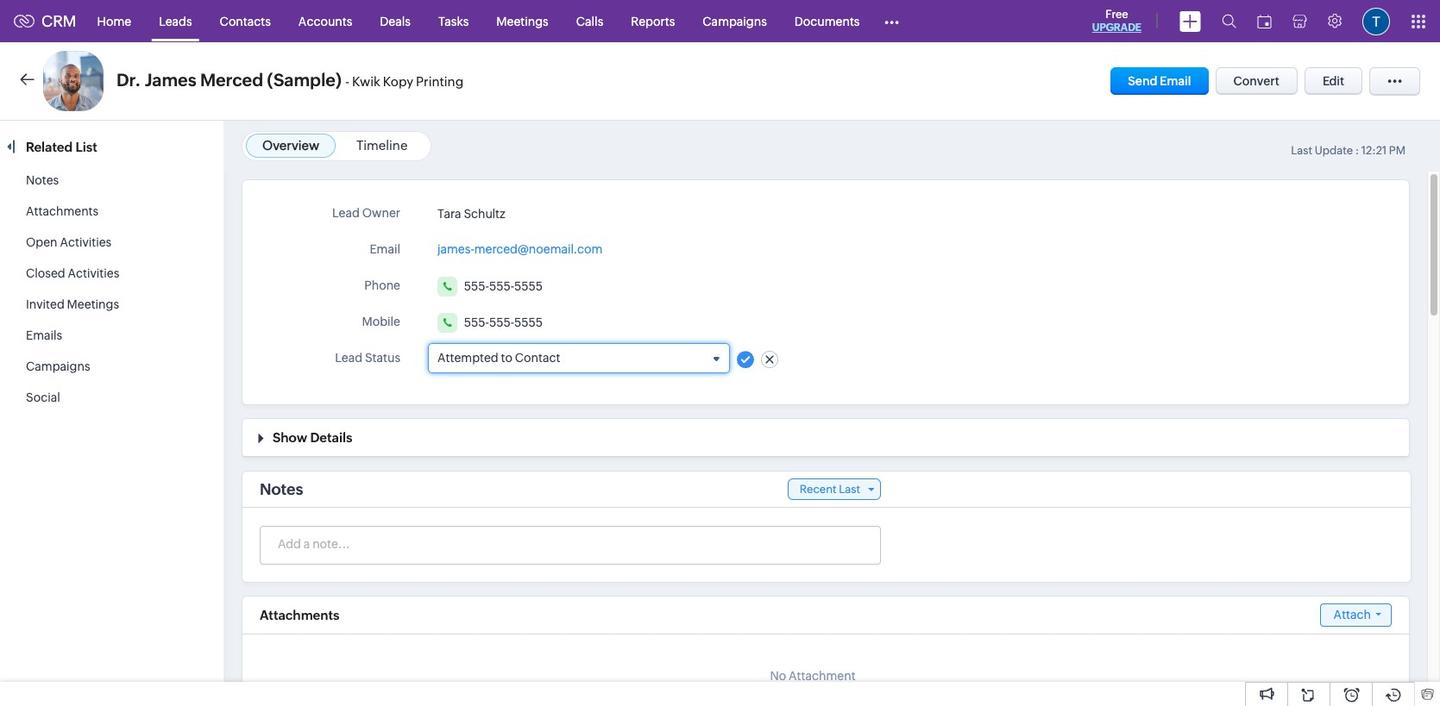Task type: describe. For each thing, give the bounding box(es) containing it.
details
[[310, 431, 352, 445]]

documents link
[[781, 0, 874, 42]]

1 vertical spatial campaigns link
[[26, 360, 90, 374]]

kopy
[[383, 74, 413, 89]]

email inside send email "button"
[[1160, 74, 1191, 88]]

james-
[[438, 242, 474, 256]]

lead for lead status
[[335, 351, 363, 365]]

profile image
[[1363, 7, 1390, 35]]

dr. james merced (sample) - kwik kopy printing
[[117, 70, 464, 90]]

free
[[1106, 8, 1128, 21]]

edit
[[1323, 74, 1345, 88]]

leads
[[159, 14, 192, 28]]

closed activities
[[26, 267, 119, 280]]

555- up attempted to contact
[[489, 316, 514, 330]]

recent
[[800, 483, 837, 496]]

tara schultz
[[438, 207, 505, 221]]

meetings inside meetings link
[[496, 14, 549, 28]]

tasks
[[438, 14, 469, 28]]

james-merced@noemail.com
[[438, 242, 603, 256]]

leads link
[[145, 0, 206, 42]]

0 horizontal spatial attachments
[[26, 205, 99, 218]]

invited
[[26, 298, 65, 312]]

overview
[[262, 138, 319, 153]]

Add a note... field
[[261, 536, 879, 553]]

meetings link
[[483, 0, 562, 42]]

lead status
[[335, 351, 400, 365]]

update
[[1315, 144, 1353, 157]]

home
[[97, 14, 131, 28]]

tasks link
[[425, 0, 483, 42]]

emails
[[26, 329, 62, 343]]

0 horizontal spatial email
[[370, 242, 400, 256]]

merced@noemail.com
[[474, 242, 603, 256]]

(sample)
[[267, 70, 342, 90]]

convert button
[[1216, 67, 1298, 95]]

555- down 'james-merced@noemail.com'
[[489, 280, 514, 294]]

calls
[[576, 14, 603, 28]]

timeline link
[[356, 138, 408, 153]]

social
[[26, 391, 60, 405]]

phone
[[364, 279, 400, 293]]

invited meetings link
[[26, 298, 119, 312]]

0 vertical spatial campaigns link
[[689, 0, 781, 42]]

555- up attempted
[[464, 316, 489, 330]]

related
[[26, 140, 73, 154]]

accounts link
[[285, 0, 366, 42]]

contacts
[[220, 14, 271, 28]]

invited meetings
[[26, 298, 119, 312]]

555-555-5555 for mobile
[[464, 316, 543, 330]]

search element
[[1212, 0, 1247, 42]]

1 horizontal spatial notes
[[260, 481, 303, 499]]

calls link
[[562, 0, 617, 42]]

1 horizontal spatial campaigns
[[703, 14, 767, 28]]

lead for lead owner
[[332, 206, 360, 220]]

no
[[770, 670, 786, 683]]

contacts link
[[206, 0, 285, 42]]

Attempted to Contact field
[[438, 351, 721, 366]]

1 vertical spatial attachments
[[260, 608, 340, 623]]

last update : 12:21 pm
[[1291, 144, 1406, 157]]

lead owner
[[332, 206, 400, 220]]

printing
[[416, 74, 464, 89]]

kwik
[[352, 74, 380, 89]]

deals link
[[366, 0, 425, 42]]

create menu element
[[1169, 0, 1212, 42]]

attempted
[[438, 352, 499, 365]]

crm
[[41, 12, 76, 30]]

send email button
[[1111, 67, 1209, 95]]

dr.
[[117, 70, 141, 90]]



Task type: vqa. For each thing, say whether or not it's contained in the screenshot.
the topmost Meetings
yes



Task type: locate. For each thing, give the bounding box(es) containing it.
no attachment
[[770, 670, 856, 683]]

reports link
[[617, 0, 689, 42]]

1 vertical spatial activities
[[68, 267, 119, 280]]

12:21
[[1362, 144, 1387, 157]]

closed
[[26, 267, 65, 280]]

1 vertical spatial campaigns
[[26, 360, 90, 374]]

0 vertical spatial last
[[1291, 144, 1313, 157]]

1 vertical spatial lead
[[335, 351, 363, 365]]

last
[[1291, 144, 1313, 157], [839, 483, 860, 496]]

james-merced@noemail.com link
[[438, 237, 603, 256]]

reports
[[631, 14, 675, 28]]

0 horizontal spatial campaigns link
[[26, 360, 90, 374]]

lead left owner
[[332, 206, 360, 220]]

attachments
[[26, 205, 99, 218], [260, 608, 340, 623]]

campaigns link down emails link
[[26, 360, 90, 374]]

1 vertical spatial meetings
[[67, 298, 119, 312]]

closed activities link
[[26, 267, 119, 280]]

campaigns down emails link
[[26, 360, 90, 374]]

create menu image
[[1180, 11, 1201, 31]]

0 vertical spatial campaigns
[[703, 14, 767, 28]]

activities for open activities
[[60, 236, 112, 249]]

0 horizontal spatial campaigns
[[26, 360, 90, 374]]

crm link
[[14, 12, 76, 30]]

social link
[[26, 391, 60, 405]]

555-555-5555 up to
[[464, 316, 543, 330]]

5555 down 'james-merced@noemail.com'
[[514, 280, 543, 294]]

open activities link
[[26, 236, 112, 249]]

send email
[[1128, 74, 1191, 88]]

notes down related
[[26, 173, 59, 187]]

1 5555 from the top
[[514, 280, 543, 294]]

open activities
[[26, 236, 112, 249]]

0 vertical spatial attachments
[[26, 205, 99, 218]]

documents
[[795, 14, 860, 28]]

activities for closed activities
[[68, 267, 119, 280]]

0 horizontal spatial notes
[[26, 173, 59, 187]]

schultz
[[464, 207, 505, 221]]

activities
[[60, 236, 112, 249], [68, 267, 119, 280]]

555-555-5555 for phone
[[464, 280, 543, 294]]

meetings down 'closed activities' link
[[67, 298, 119, 312]]

show details
[[273, 431, 352, 445]]

1 horizontal spatial campaigns link
[[689, 0, 781, 42]]

5555 up the contact
[[514, 316, 543, 330]]

:
[[1355, 144, 1359, 157]]

2 5555 from the top
[[514, 316, 543, 330]]

0 vertical spatial notes
[[26, 173, 59, 187]]

show
[[273, 431, 307, 445]]

attachment
[[789, 670, 856, 683]]

notes
[[26, 173, 59, 187], [260, 481, 303, 499]]

lead left status
[[335, 351, 363, 365]]

0 horizontal spatial last
[[839, 483, 860, 496]]

555- down james-
[[464, 280, 489, 294]]

profile element
[[1352, 0, 1401, 42]]

show details link
[[268, 431, 352, 445]]

attachments link
[[26, 205, 99, 218]]

campaigns
[[703, 14, 767, 28], [26, 360, 90, 374]]

timeline
[[356, 138, 408, 153]]

0 vertical spatial 555-555-5555
[[464, 280, 543, 294]]

5555 for mobile
[[514, 316, 543, 330]]

0 vertical spatial activities
[[60, 236, 112, 249]]

last right recent
[[839, 483, 860, 496]]

deals
[[380, 14, 411, 28]]

activities up 'closed activities' link
[[60, 236, 112, 249]]

campaigns right reports on the top of the page
[[703, 14, 767, 28]]

overview link
[[262, 138, 319, 153]]

-
[[346, 74, 350, 89]]

1 555-555-5555 from the top
[[464, 280, 543, 294]]

attach link
[[1320, 604, 1392, 627]]

merced
[[200, 70, 263, 90]]

send
[[1128, 74, 1158, 88]]

james
[[145, 70, 196, 90]]

1 vertical spatial last
[[839, 483, 860, 496]]

meetings
[[496, 14, 549, 28], [67, 298, 119, 312]]

0 vertical spatial 5555
[[514, 280, 543, 294]]

attach
[[1334, 608, 1371, 622]]

1 vertical spatial notes
[[260, 481, 303, 499]]

owner
[[362, 206, 400, 220]]

2 555-555-5555 from the top
[[464, 316, 543, 330]]

0 vertical spatial meetings
[[496, 14, 549, 28]]

555-
[[464, 280, 489, 294], [489, 280, 514, 294], [464, 316, 489, 330], [489, 316, 514, 330]]

mobile
[[362, 315, 400, 329]]

last left update
[[1291, 144, 1313, 157]]

convert
[[1234, 74, 1280, 88]]

list
[[75, 140, 97, 154]]

1 horizontal spatial meetings
[[496, 14, 549, 28]]

0 vertical spatial email
[[1160, 74, 1191, 88]]

emails link
[[26, 329, 62, 343]]

Other Modules field
[[874, 7, 911, 35]]

email right send
[[1160, 74, 1191, 88]]

pm
[[1389, 144, 1406, 157]]

1 horizontal spatial last
[[1291, 144, 1313, 157]]

activities up invited meetings link
[[68, 267, 119, 280]]

555-555-5555
[[464, 280, 543, 294], [464, 316, 543, 330]]

campaigns link right reports on the top of the page
[[689, 0, 781, 42]]

open
[[26, 236, 57, 249]]

recent last
[[800, 483, 860, 496]]

attempted to contact
[[438, 352, 560, 365]]

status
[[365, 351, 400, 365]]

upgrade
[[1092, 22, 1142, 34]]

0 horizontal spatial meetings
[[67, 298, 119, 312]]

home link
[[83, 0, 145, 42]]

free upgrade
[[1092, 8, 1142, 34]]

0 vertical spatial lead
[[332, 206, 360, 220]]

1 vertical spatial 5555
[[514, 316, 543, 330]]

meetings left calls link
[[496, 14, 549, 28]]

5555 for phone
[[514, 280, 543, 294]]

related list
[[26, 140, 100, 154]]

campaigns link
[[689, 0, 781, 42], [26, 360, 90, 374]]

email
[[1160, 74, 1191, 88], [370, 242, 400, 256]]

1 vertical spatial email
[[370, 242, 400, 256]]

accounts
[[298, 14, 352, 28]]

email up phone
[[370, 242, 400, 256]]

lead
[[332, 206, 360, 220], [335, 351, 363, 365]]

search image
[[1222, 14, 1237, 28]]

555-555-5555 down 'james-merced@noemail.com'
[[464, 280, 543, 294]]

1 horizontal spatial email
[[1160, 74, 1191, 88]]

notes down show
[[260, 481, 303, 499]]

1 vertical spatial 555-555-5555
[[464, 316, 543, 330]]

edit button
[[1305, 67, 1363, 95]]

tara
[[438, 207, 461, 221]]

notes link
[[26, 173, 59, 187]]

calendar image
[[1257, 14, 1272, 28]]

to
[[501, 352, 513, 365]]

1 horizontal spatial attachments
[[260, 608, 340, 623]]

contact
[[515, 352, 560, 365]]



